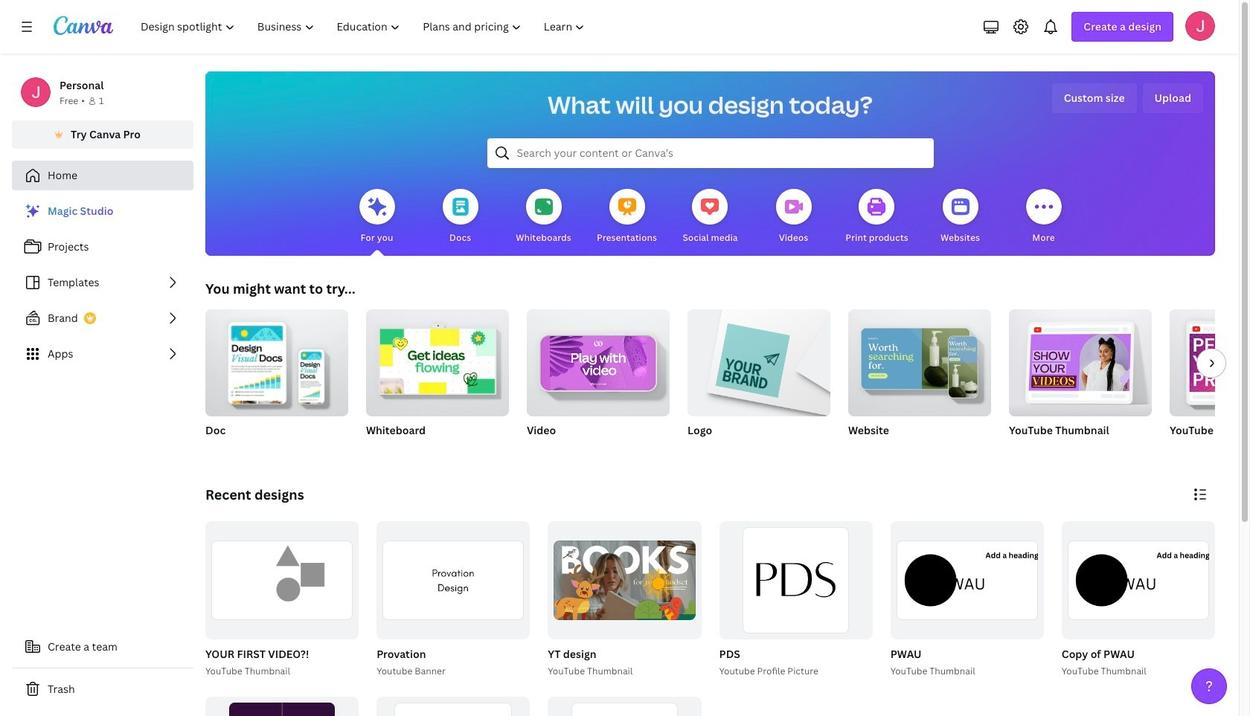 Task type: vqa. For each thing, say whether or not it's contained in the screenshot.
Sort by button
no



Task type: locate. For each thing, give the bounding box(es) containing it.
Search search field
[[517, 139, 904, 167]]

group
[[366, 304, 509, 457], [366, 304, 509, 417], [527, 304, 670, 457], [527, 304, 670, 417], [688, 304, 831, 457], [688, 304, 831, 417], [848, 304, 991, 457], [848, 304, 991, 417], [1009, 304, 1152, 457], [1009, 304, 1152, 417], [205, 310, 348, 457], [1170, 310, 1250, 457], [1170, 310, 1250, 417], [202, 522, 359, 679], [374, 522, 530, 679], [377, 522, 530, 640], [545, 522, 701, 679], [548, 522, 701, 640], [716, 522, 873, 679], [719, 522, 873, 640], [888, 522, 1044, 679], [891, 522, 1044, 640], [1059, 522, 1215, 679], [1062, 522, 1215, 640], [205, 697, 359, 717], [377, 697, 530, 717], [548, 697, 701, 717]]

top level navigation element
[[131, 12, 598, 42]]

list
[[12, 196, 193, 369]]

james peterson image
[[1186, 11, 1215, 41]]

None search field
[[487, 138, 934, 168]]



